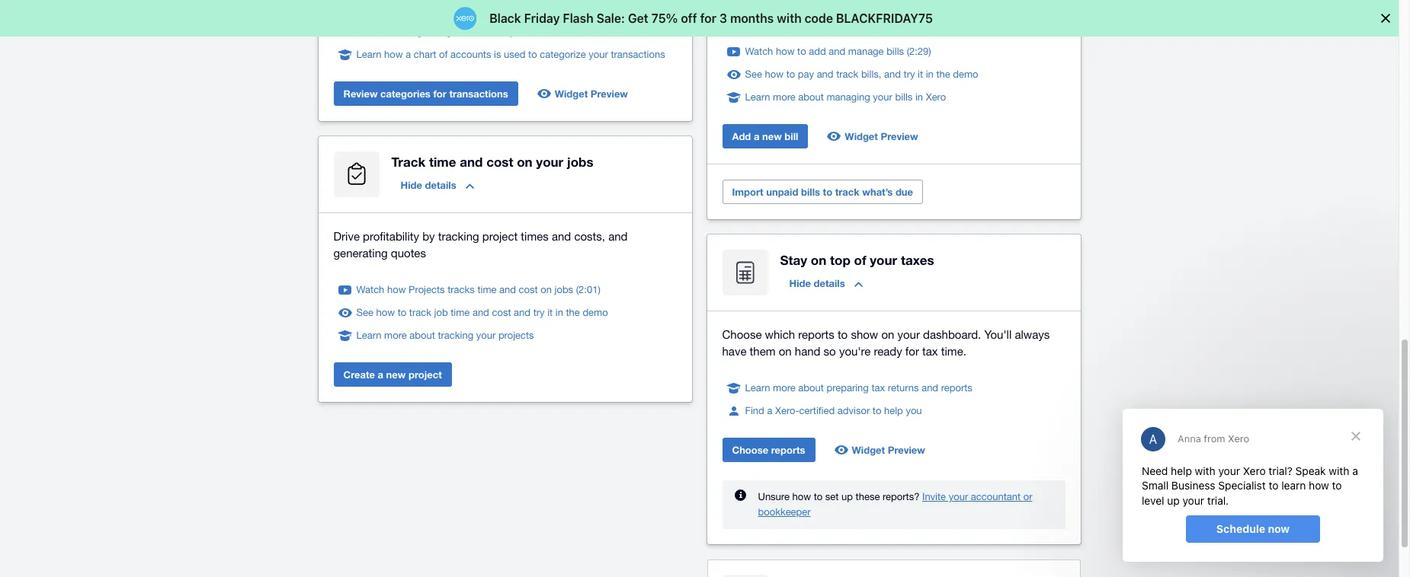 Task type: describe. For each thing, give the bounding box(es) containing it.
stay
[[780, 252, 807, 268]]

0 vertical spatial dialog
[[0, 0, 1410, 37]]

managing
[[827, 91, 870, 103]]

review
[[343, 88, 378, 100]]

see how to pay and track bills, and try it in the demo link
[[745, 67, 979, 82]]

see for drive profitability by tracking project times and costs, and generating quotes
[[356, 307, 373, 319]]

generating
[[334, 247, 388, 260]]

2 vertical spatial widget
[[852, 444, 885, 457]]

and right bills, on the right
[[884, 69, 901, 80]]

works
[[455, 26, 481, 37]]

unsure
[[758, 492, 790, 503]]

for inside choose which reports to show on your dashboard. you'll always have them on hand so you're ready for tax time.
[[906, 345, 919, 358]]

preparing
[[827, 383, 869, 394]]

reports inside choose which reports to show on your dashboard. you'll always have them on hand so you're ready for tax time.
[[798, 329, 835, 342]]

jobs inside watch how projects tracks time and cost on jobs (2:01) link
[[555, 284, 573, 296]]

of for get
[[808, 0, 818, 5]]

add
[[809, 46, 826, 57]]

these
[[856, 492, 880, 503]]

the inside see how categorizing works and try it in the demo link
[[536, 26, 550, 37]]

bill
[[785, 130, 798, 143]]

your left taxes at the top of the page
[[870, 252, 897, 268]]

add-ons icon image
[[722, 576, 768, 578]]

you'll
[[985, 329, 1012, 342]]

is inside get an overview of where your business is spending money, schedule payments, and batch pay multiple bills at once
[[929, 0, 938, 5]]

learn for learn more about tracking your projects
[[356, 330, 382, 342]]

more for schedule
[[773, 91, 796, 103]]

0 vertical spatial cost
[[486, 154, 513, 170]]

advisor
[[838, 406, 870, 417]]

and up see how to track job time and cost and try it in the demo
[[499, 284, 516, 296]]

profitability
[[363, 230, 419, 243]]

drive
[[334, 230, 360, 243]]

time inside see how to track job time and cost and try it in the demo link
[[451, 307, 470, 319]]

on left (2:01)
[[541, 284, 552, 296]]

help
[[884, 406, 903, 417]]

create
[[343, 369, 375, 381]]

where
[[821, 0, 852, 5]]

to down the watch how to add and manage bills (2:29) link
[[787, 69, 795, 80]]

widget preview for bill
[[845, 130, 918, 143]]

to right used in the top of the page
[[528, 49, 537, 60]]

them
[[750, 345, 776, 358]]

your up times
[[536, 154, 564, 170]]

import
[[732, 186, 764, 198]]

how for see how to pay and track bills, and try it in the demo
[[765, 69, 784, 80]]

you
[[906, 406, 922, 417]]

quotes
[[391, 247, 426, 260]]

1 vertical spatial try
[[904, 69, 915, 80]]

create a new project
[[343, 369, 442, 381]]

preview for bill
[[881, 130, 918, 143]]

unpaid
[[766, 186, 798, 198]]

0 vertical spatial try
[[503, 26, 515, 37]]

0 vertical spatial track
[[836, 69, 859, 80]]

and down watch how projects tracks time and cost on jobs (2:01) link
[[473, 307, 489, 319]]

and inside get an overview of where your business is spending money, schedule payments, and batch pay multiple bills at once
[[828, 8, 848, 21]]

how for see how categorizing works and try it in the demo
[[376, 26, 395, 37]]

add a new bill button
[[722, 124, 808, 149]]

see how categorizing works and try it in the demo
[[356, 26, 578, 37]]

0 vertical spatial transactions
[[611, 49, 665, 60]]

returns
[[888, 383, 919, 394]]

project inside the drive profitability by tracking project times and costs, and generating quotes
[[482, 230, 518, 243]]

watch how projects tracks time and cost on jobs (2:01) link
[[356, 283, 601, 298]]

2 vertical spatial widget preview button
[[828, 438, 935, 463]]

watch how projects tracks time and cost on jobs (2:01)
[[356, 284, 601, 296]]

accountant
[[971, 492, 1021, 503]]

your inside get an overview of where your business is spending money, schedule payments, and batch pay multiple bills at once
[[855, 0, 878, 5]]

and right times
[[552, 230, 571, 243]]

costs,
[[574, 230, 605, 243]]

categorizing
[[398, 26, 452, 37]]

what's
[[863, 186, 893, 198]]

learn how a chart of accounts is used to categorize your transactions link
[[356, 47, 665, 63]]

bills inside get an overview of where your business is spending money, schedule payments, and batch pay multiple bills at once
[[948, 8, 968, 21]]

top
[[830, 252, 851, 268]]

pay inside get an overview of where your business is spending money, schedule payments, and batch pay multiple bills at once
[[883, 8, 902, 21]]

xero
[[926, 91, 946, 103]]

see how categorizing works and try it in the demo link
[[356, 24, 578, 40]]

choose reports
[[732, 444, 806, 457]]

how for watch how to add and manage bills (2:29)
[[776, 46, 795, 57]]

on up times
[[517, 154, 533, 170]]

hide details button for time
[[391, 173, 483, 197]]

and up projects
[[514, 307, 531, 319]]

projects
[[498, 330, 534, 342]]

chart
[[414, 49, 436, 60]]

add a new bill
[[732, 130, 798, 143]]

transactions inside button
[[449, 88, 508, 100]]

1 vertical spatial demo
[[953, 69, 979, 80]]

find a xero-certified advisor to help you
[[745, 406, 922, 417]]

and right costs,
[[608, 230, 628, 243]]

see how to track job time and cost and try it in the demo link
[[356, 306, 608, 321]]

your inside 'invite your accountant or bookkeeper'
[[949, 492, 968, 503]]

the inside see how to pay and track bills, and try it in the demo link
[[936, 69, 950, 80]]

and right returns
[[922, 383, 939, 394]]

times
[[521, 230, 549, 243]]

hand
[[795, 345, 821, 358]]

at
[[971, 8, 981, 21]]

hide details button for on
[[780, 271, 872, 296]]

see how to pay and track bills, and try it in the demo
[[745, 69, 979, 80]]

your down bills, on the right
[[873, 91, 893, 103]]

bills inside "button"
[[801, 186, 820, 198]]

bookkeeper
[[758, 507, 811, 518]]

invite your accountant or bookkeeper
[[758, 492, 1033, 518]]

1 vertical spatial is
[[494, 49, 501, 60]]

to inside "button"
[[823, 186, 833, 198]]

learn more about preparing tax returns and reports link
[[745, 381, 973, 396]]

track inside "button"
[[835, 186, 860, 198]]

import unpaid bills to track what's due button
[[722, 180, 923, 204]]

watch how to add and manage bills (2:29)
[[745, 46, 931, 57]]

stay on top of your taxes
[[780, 252, 934, 268]]

tracks
[[448, 284, 475, 296]]

learn more about tracking your projects link
[[356, 329, 534, 344]]

to left help
[[873, 406, 882, 417]]

a for find a xero-certified advisor to help you
[[767, 406, 773, 417]]

see for get an overview of where your business is spending money, schedule payments, and batch pay multiple bills at once
[[745, 69, 762, 80]]

2 vertical spatial preview
[[888, 444, 925, 457]]

2 vertical spatial more
[[773, 383, 796, 394]]

get
[[722, 0, 741, 5]]

and down add
[[817, 69, 834, 80]]

up
[[842, 492, 853, 503]]

review categories for transactions
[[343, 88, 508, 100]]

bills left xero in the top right of the page
[[895, 91, 913, 103]]

add
[[732, 130, 751, 143]]

to left set
[[814, 492, 823, 503]]

choose reports button
[[722, 438, 815, 463]]

to inside choose which reports to show on your dashboard. you'll always have them on hand so you're ready for tax time.
[[838, 329, 848, 342]]

how for learn how a chart of accounts is used to categorize your transactions
[[384, 49, 403, 60]]

taxes icon image
[[722, 250, 768, 296]]

widget preview button for bill
[[821, 124, 928, 149]]

new for quotes
[[386, 369, 406, 381]]

2 vertical spatial track
[[409, 307, 431, 319]]

learn more about preparing tax returns and reports
[[745, 383, 973, 394]]

which
[[765, 329, 795, 342]]

to left add
[[798, 46, 806, 57]]

dashboard.
[[923, 329, 981, 342]]

choose which reports to show on your dashboard. you'll always have them on hand so you're ready for tax time.
[[722, 329, 1050, 358]]

0 vertical spatial jobs
[[567, 154, 594, 170]]

review categories for transactions button
[[334, 82, 518, 106]]

learn for learn more about preparing tax returns and reports
[[745, 383, 770, 394]]

hide for track
[[401, 179, 422, 191]]

time.
[[941, 345, 967, 358]]

tax inside choose which reports to show on your dashboard. you'll always have them on hand so you're ready for tax time.
[[923, 345, 938, 358]]

2 vertical spatial cost
[[492, 307, 511, 319]]

about for schedule
[[798, 91, 824, 103]]

and right add
[[829, 46, 846, 57]]

2 vertical spatial widget preview
[[852, 444, 925, 457]]

a for add a new bill
[[754, 130, 760, 143]]

unsure how to set up these reports?
[[758, 492, 922, 503]]



Task type: vqa. For each thing, say whether or not it's contained in the screenshot.
Show by Tax Rate
no



Task type: locate. For each thing, give the bounding box(es) containing it.
0 vertical spatial tracking
[[438, 230, 479, 243]]

on left top at right
[[811, 252, 827, 268]]

1 vertical spatial transactions
[[449, 88, 508, 100]]

so
[[824, 345, 836, 358]]

reports inside "button"
[[771, 444, 806, 457]]

it inside see how to pay and track bills, and try it in the demo link
[[918, 69, 923, 80]]

details down top at right
[[814, 278, 845, 290]]

is left used in the top of the page
[[494, 49, 501, 60]]

a inside learn how a chart of accounts is used to categorize your transactions link
[[406, 49, 411, 60]]

taxes
[[901, 252, 934, 268]]

new for schedule
[[762, 130, 782, 143]]

the
[[536, 26, 550, 37], [936, 69, 950, 80], [566, 307, 580, 319]]

0 horizontal spatial details
[[425, 179, 456, 191]]

your inside choose which reports to show on your dashboard. you'll always have them on hand so you're ready for tax time.
[[898, 329, 920, 342]]

on down which
[[779, 345, 792, 358]]

0 vertical spatial tax
[[923, 345, 938, 358]]

bills right unpaid
[[801, 186, 820, 198]]

0 horizontal spatial try
[[503, 26, 515, 37]]

details down track
[[425, 179, 456, 191]]

learn up create
[[356, 330, 382, 342]]

widget down advisor
[[852, 444, 885, 457]]

projects icon image
[[334, 152, 379, 197]]

hide details button
[[391, 173, 483, 197], [780, 271, 872, 296]]

learn up add a new bill button
[[745, 91, 770, 103]]

0 vertical spatial of
[[808, 0, 818, 5]]

find a xero-certified advisor to help you link
[[745, 404, 922, 419]]

and
[[828, 8, 848, 21], [484, 26, 501, 37], [829, 46, 846, 57], [817, 69, 834, 80], [884, 69, 901, 80], [460, 154, 483, 170], [552, 230, 571, 243], [608, 230, 628, 243], [499, 284, 516, 296], [473, 307, 489, 319], [514, 307, 531, 319], [922, 383, 939, 394]]

the up categorize
[[536, 26, 550, 37]]

widget preview down managing
[[845, 130, 918, 143]]

for right categories
[[433, 88, 447, 100]]

your
[[855, 0, 878, 5], [589, 49, 608, 60], [873, 91, 893, 103], [536, 154, 564, 170], [870, 252, 897, 268], [898, 329, 920, 342], [476, 330, 496, 342], [949, 492, 968, 503]]

hide details down top at right
[[789, 278, 845, 290]]

1 vertical spatial about
[[410, 330, 435, 342]]

pay
[[883, 8, 902, 21], [798, 69, 814, 80]]

2 vertical spatial about
[[798, 383, 824, 394]]

0 horizontal spatial the
[[536, 26, 550, 37]]

it inside see how to track job time and cost and try it in the demo link
[[548, 307, 553, 319]]

1 vertical spatial it
[[918, 69, 923, 80]]

2 vertical spatial the
[[566, 307, 580, 319]]

1 vertical spatial widget preview
[[845, 130, 918, 143]]

1 vertical spatial time
[[478, 284, 497, 296]]

learn for learn how a chart of accounts is used to categorize your transactions
[[356, 49, 382, 60]]

how up bookkeeper at the bottom right of the page
[[793, 492, 811, 503]]

1 horizontal spatial tax
[[923, 345, 938, 358]]

have
[[722, 345, 747, 358]]

0 vertical spatial pay
[[883, 8, 902, 21]]

your down see how to track job time and cost and try it in the demo link
[[476, 330, 496, 342]]

bills
[[948, 8, 968, 21], [887, 46, 904, 57], [895, 91, 913, 103], [801, 186, 820, 198]]

0 horizontal spatial hide details
[[401, 179, 456, 191]]

hide details for time
[[401, 179, 456, 191]]

0 vertical spatial is
[[929, 0, 938, 5]]

1 horizontal spatial hide
[[789, 278, 811, 290]]

0 vertical spatial project
[[482, 230, 518, 243]]

how left projects
[[387, 284, 406, 296]]

1 vertical spatial widget
[[845, 130, 878, 143]]

track
[[836, 69, 859, 80], [835, 186, 860, 198], [409, 307, 431, 319]]

how left add
[[776, 46, 795, 57]]

0 vertical spatial for
[[433, 88, 447, 100]]

batch
[[851, 8, 880, 21]]

see how to track job time and cost and try it in the demo
[[356, 307, 608, 319]]

to right unpaid
[[823, 186, 833, 198]]

an
[[744, 0, 756, 5]]

manage
[[848, 46, 884, 57]]

0 vertical spatial more
[[773, 91, 796, 103]]

0 horizontal spatial is
[[494, 49, 501, 60]]

how inside learn how a chart of accounts is used to categorize your transactions link
[[384, 49, 403, 60]]

0 vertical spatial see
[[356, 26, 373, 37]]

0 vertical spatial hide details
[[401, 179, 456, 191]]

track
[[391, 154, 426, 170]]

tracking down the "job"
[[438, 330, 474, 342]]

is up multiple
[[929, 0, 938, 5]]

2 tracking from the top
[[438, 330, 474, 342]]

choose up have
[[722, 329, 762, 342]]

your up ready
[[898, 329, 920, 342]]

multiple
[[905, 8, 945, 21]]

widget for bill
[[845, 130, 878, 143]]

choose inside "button"
[[732, 444, 769, 457]]

0 vertical spatial demo
[[553, 26, 578, 37]]

1 vertical spatial dialog
[[1123, 409, 1384, 563]]

2 vertical spatial it
[[548, 307, 553, 319]]

1 horizontal spatial pay
[[883, 8, 902, 21]]

how inside watch how projects tracks time and cost on jobs (2:01) link
[[387, 284, 406, 296]]

2 vertical spatial try
[[533, 307, 545, 319]]

hide
[[401, 179, 422, 191], [789, 278, 811, 290]]

widget preview button down managing
[[821, 124, 928, 149]]

and right track
[[460, 154, 483, 170]]

xero-
[[775, 406, 799, 417]]

1 vertical spatial watch
[[356, 284, 384, 296]]

accounts
[[451, 49, 491, 60]]

how up add a new bill
[[765, 69, 784, 80]]

reports down xero-
[[771, 444, 806, 457]]

to left the "job"
[[398, 307, 407, 319]]

find
[[745, 406, 765, 417]]

drive profitability by tracking project times and costs, and generating quotes
[[334, 230, 628, 260]]

1 horizontal spatial it
[[548, 307, 553, 319]]

tracking for project
[[438, 230, 479, 243]]

1 horizontal spatial demo
[[583, 307, 608, 319]]

how inside see how to track job time and cost and try it in the demo link
[[376, 307, 395, 319]]

a inside add a new bill button
[[754, 130, 760, 143]]

demo down at
[[953, 69, 979, 80]]

widget preview
[[555, 88, 628, 100], [845, 130, 918, 143], [852, 444, 925, 457]]

time right the "job"
[[451, 307, 470, 319]]

1 horizontal spatial details
[[814, 278, 845, 290]]

import unpaid bills to track what's due
[[732, 186, 913, 198]]

of inside get an overview of where your business is spending money, schedule payments, and batch pay multiple bills at once
[[808, 0, 818, 5]]

pay down add
[[798, 69, 814, 80]]

for right ready
[[906, 345, 919, 358]]

how
[[376, 26, 395, 37], [776, 46, 795, 57], [384, 49, 403, 60], [765, 69, 784, 80], [387, 284, 406, 296], [376, 307, 395, 319], [793, 492, 811, 503]]

track left what's
[[835, 186, 860, 198]]

widget for transactions
[[555, 88, 588, 100]]

get an overview of where your business is spending money, schedule payments, and batch pay multiple bills at once
[[722, 0, 1028, 21]]

watch for quotes
[[356, 284, 384, 296]]

the inside see how to track job time and cost and try it in the demo link
[[566, 307, 580, 319]]

time up see how to track job time and cost and try it in the demo
[[478, 284, 497, 296]]

try
[[503, 26, 515, 37], [904, 69, 915, 80], [533, 307, 545, 319]]

how inside see how categorizing works and try it in the demo link
[[376, 26, 395, 37]]

0 vertical spatial hide details button
[[391, 173, 483, 197]]

time inside watch how projects tracks time and cost on jobs (2:01) link
[[478, 284, 497, 296]]

try up learn how a chart of accounts is used to categorize your transactions
[[503, 26, 515, 37]]

1 vertical spatial jobs
[[555, 284, 573, 296]]

on
[[517, 154, 533, 170], [811, 252, 827, 268], [541, 284, 552, 296], [882, 329, 895, 342], [779, 345, 792, 358]]

widget down categorize
[[555, 88, 588, 100]]

once
[[984, 8, 1010, 21]]

see
[[356, 26, 373, 37], [745, 69, 762, 80], [356, 307, 373, 319]]

2 horizontal spatial of
[[854, 252, 866, 268]]

and right works
[[484, 26, 501, 37]]

of for stay
[[854, 252, 866, 268]]

2 horizontal spatial the
[[936, 69, 950, 80]]

1 horizontal spatial transactions
[[611, 49, 665, 60]]

learn up find
[[745, 383, 770, 394]]

a inside find a xero-certified advisor to help you link
[[767, 406, 773, 417]]

(2:29)
[[907, 46, 931, 57]]

it inside see how categorizing works and try it in the demo link
[[518, 26, 523, 37]]

the down (2:01)
[[566, 307, 580, 319]]

0 horizontal spatial hide details button
[[391, 173, 483, 197]]

1 horizontal spatial of
[[808, 0, 818, 5]]

see down the generating
[[356, 307, 373, 319]]

of right top at right
[[854, 252, 866, 268]]

money,
[[991, 0, 1028, 5]]

0 vertical spatial widget
[[555, 88, 588, 100]]

0 vertical spatial time
[[429, 154, 456, 170]]

a for create a new project
[[378, 369, 383, 381]]

categories
[[381, 88, 431, 100]]

is
[[929, 0, 938, 5], [494, 49, 501, 60]]

how for see how to track job time and cost and try it in the demo
[[376, 307, 395, 319]]

by
[[422, 230, 435, 243]]

new left bill
[[762, 130, 782, 143]]

widget preview button down help
[[828, 438, 935, 463]]

0 horizontal spatial new
[[386, 369, 406, 381]]

about down the "job"
[[410, 330, 435, 342]]

hide down 'stay'
[[789, 278, 811, 290]]

more up bill
[[773, 91, 796, 103]]

1 horizontal spatial watch
[[745, 46, 773, 57]]

choose down find
[[732, 444, 769, 457]]

preview for transactions
[[591, 88, 628, 100]]

it down watch how projects tracks time and cost on jobs (2:01) link
[[548, 307, 553, 319]]

0 horizontal spatial of
[[439, 49, 448, 60]]

1 vertical spatial tax
[[872, 383, 885, 394]]

tracking for your
[[438, 330, 474, 342]]

2 vertical spatial reports
[[771, 444, 806, 457]]

hide down track
[[401, 179, 422, 191]]

0 horizontal spatial demo
[[553, 26, 578, 37]]

due
[[896, 186, 913, 198]]

2 vertical spatial of
[[854, 252, 866, 268]]

choose for choose reports
[[732, 444, 769, 457]]

1 horizontal spatial is
[[929, 0, 938, 5]]

job
[[434, 307, 448, 319]]

hide for stay
[[789, 278, 811, 290]]

create a new project button
[[334, 363, 452, 387]]

ready
[[874, 345, 902, 358]]

of
[[808, 0, 818, 5], [439, 49, 448, 60], [854, 252, 866, 268]]

1 vertical spatial hide details
[[789, 278, 845, 290]]

more up xero-
[[773, 383, 796, 394]]

details
[[425, 179, 456, 191], [814, 278, 845, 290]]

about up certified
[[798, 383, 824, 394]]

details for time
[[425, 179, 456, 191]]

to up you're in the right bottom of the page
[[838, 329, 848, 342]]

a inside create a new project "button"
[[378, 369, 383, 381]]

tax left time. at the right of the page
[[923, 345, 938, 358]]

2 horizontal spatial try
[[904, 69, 915, 80]]

1 tracking from the top
[[438, 230, 479, 243]]

0 horizontal spatial pay
[[798, 69, 814, 80]]

bills down spending
[[948, 8, 968, 21]]

how left the "job"
[[376, 307, 395, 319]]

details for on
[[814, 278, 845, 290]]

tracking inside the drive profitability by tracking project times and costs, and generating quotes
[[438, 230, 479, 243]]

more
[[773, 91, 796, 103], [384, 330, 407, 342], [773, 383, 796, 394]]

1 vertical spatial track
[[835, 186, 860, 198]]

spending
[[941, 0, 988, 5]]

1 vertical spatial preview
[[881, 130, 918, 143]]

tracking right by
[[438, 230, 479, 243]]

how for unsure how to set up these reports?
[[793, 492, 811, 503]]

see down schedule
[[745, 69, 762, 80]]

hide details button down top at right
[[780, 271, 872, 296]]

0 horizontal spatial tax
[[872, 383, 885, 394]]

and down where
[[828, 8, 848, 21]]

show
[[851, 329, 878, 342]]

your right "invite"
[[949, 492, 968, 503]]

project
[[482, 230, 518, 243], [409, 369, 442, 381]]

hide details for on
[[789, 278, 845, 290]]

1 vertical spatial see
[[745, 69, 762, 80]]

0 horizontal spatial watch
[[356, 284, 384, 296]]

widget preview for transactions
[[555, 88, 628, 100]]

1 vertical spatial tracking
[[438, 330, 474, 342]]

0 vertical spatial hide
[[401, 179, 422, 191]]

of up payments,
[[808, 0, 818, 5]]

how for watch how projects tracks time and cost on jobs (2:01)
[[387, 284, 406, 296]]

about left managing
[[798, 91, 824, 103]]

more up create a new project "button"
[[384, 330, 407, 342]]

hide details button down track
[[391, 173, 483, 197]]

used
[[504, 49, 526, 60]]

choose inside choose which reports to show on your dashboard. you'll always have them on hand so you're ready for tax time.
[[722, 329, 762, 342]]

your up 'batch'
[[855, 0, 878, 5]]

1 vertical spatial more
[[384, 330, 407, 342]]

0 vertical spatial widget preview button
[[530, 82, 637, 106]]

business
[[881, 0, 926, 5]]

watch down schedule
[[745, 46, 773, 57]]

how left categorizing on the top of page
[[376, 26, 395, 37]]

track up managing
[[836, 69, 859, 80]]

transactions
[[611, 49, 665, 60], [449, 88, 508, 100]]

1 horizontal spatial the
[[566, 307, 580, 319]]

1 vertical spatial new
[[386, 369, 406, 381]]

pay down the business
[[883, 8, 902, 21]]

1 vertical spatial choose
[[732, 444, 769, 457]]

for inside review categories for transactions button
[[433, 88, 447, 100]]

how left chart
[[384, 49, 403, 60]]

invite your accountant or bookkeeper link
[[758, 492, 1033, 518]]

(2:01)
[[576, 284, 601, 296]]

about
[[798, 91, 824, 103], [410, 330, 435, 342], [798, 383, 824, 394]]

0 vertical spatial widget preview
[[555, 88, 628, 100]]

0 horizontal spatial project
[[409, 369, 442, 381]]

overview
[[760, 0, 805, 5]]

1 vertical spatial pay
[[798, 69, 814, 80]]

0 vertical spatial details
[[425, 179, 456, 191]]

jobs
[[567, 154, 594, 170], [555, 284, 573, 296]]

your right categorize
[[589, 49, 608, 60]]

1 horizontal spatial hide details
[[789, 278, 845, 290]]

payments,
[[772, 8, 825, 21]]

learn how a chart of accounts is used to categorize your transactions
[[356, 49, 665, 60]]

learn more about managing your bills in xero link
[[745, 90, 946, 105]]

dialog
[[0, 0, 1410, 37], [1123, 409, 1384, 563]]

watch for schedule
[[745, 46, 773, 57]]

1 vertical spatial cost
[[519, 284, 538, 296]]

widget preview button for transactions
[[530, 82, 637, 106]]

demo down (2:01)
[[583, 307, 608, 319]]

a right create
[[378, 369, 383, 381]]

0 vertical spatial choose
[[722, 329, 762, 342]]

projects
[[409, 284, 445, 296]]

of inside learn how a chart of accounts is used to categorize your transactions link
[[439, 49, 448, 60]]

1 vertical spatial reports
[[941, 383, 973, 394]]

it up used in the top of the page
[[518, 26, 523, 37]]

see left categorizing on the top of page
[[356, 26, 373, 37]]

0 horizontal spatial for
[[433, 88, 447, 100]]

0 horizontal spatial transactions
[[449, 88, 508, 100]]

new right create
[[386, 369, 406, 381]]

0 vertical spatial new
[[762, 130, 782, 143]]

it down the (2:29)
[[918, 69, 923, 80]]

1 vertical spatial for
[[906, 345, 919, 358]]

learn more about tracking your projects
[[356, 330, 534, 342]]

how inside see how to pay and track bills, and try it in the demo link
[[765, 69, 784, 80]]

bills left the (2:29)
[[887, 46, 904, 57]]

1 vertical spatial the
[[936, 69, 950, 80]]

new inside button
[[762, 130, 782, 143]]

more for quotes
[[384, 330, 407, 342]]

new inside "button"
[[386, 369, 406, 381]]

a right find
[[767, 406, 773, 417]]

transactions down 'accounts'
[[449, 88, 508, 100]]

track left the "job"
[[409, 307, 431, 319]]

how inside the watch how to add and manage bills (2:29) link
[[776, 46, 795, 57]]

0 horizontal spatial hide
[[401, 179, 422, 191]]

about for quotes
[[410, 330, 435, 342]]

1 horizontal spatial try
[[533, 307, 545, 319]]

try up projects
[[533, 307, 545, 319]]

learn more about managing your bills in xero
[[745, 91, 946, 103]]

a left chart
[[406, 49, 411, 60]]

choose for choose which reports to show on your dashboard. you'll always have them on hand so you're ready for tax time.
[[722, 329, 762, 342]]

the up xero in the top right of the page
[[936, 69, 950, 80]]

invite
[[922, 492, 946, 503]]

project left times
[[482, 230, 518, 243]]

1 vertical spatial hide details button
[[780, 271, 872, 296]]

schedule
[[722, 8, 769, 21]]

0 vertical spatial it
[[518, 26, 523, 37]]

1 vertical spatial hide
[[789, 278, 811, 290]]

learn for learn more about managing your bills in xero
[[745, 91, 770, 103]]

0 vertical spatial watch
[[745, 46, 773, 57]]

0 horizontal spatial it
[[518, 26, 523, 37]]

on up ready
[[882, 329, 895, 342]]

project inside "button"
[[409, 369, 442, 381]]

transactions right categorize
[[611, 49, 665, 60]]

tax
[[923, 345, 938, 358], [872, 383, 885, 394]]

you're
[[839, 345, 871, 358]]

1 vertical spatial of
[[439, 49, 448, 60]]

try down the (2:29)
[[904, 69, 915, 80]]



